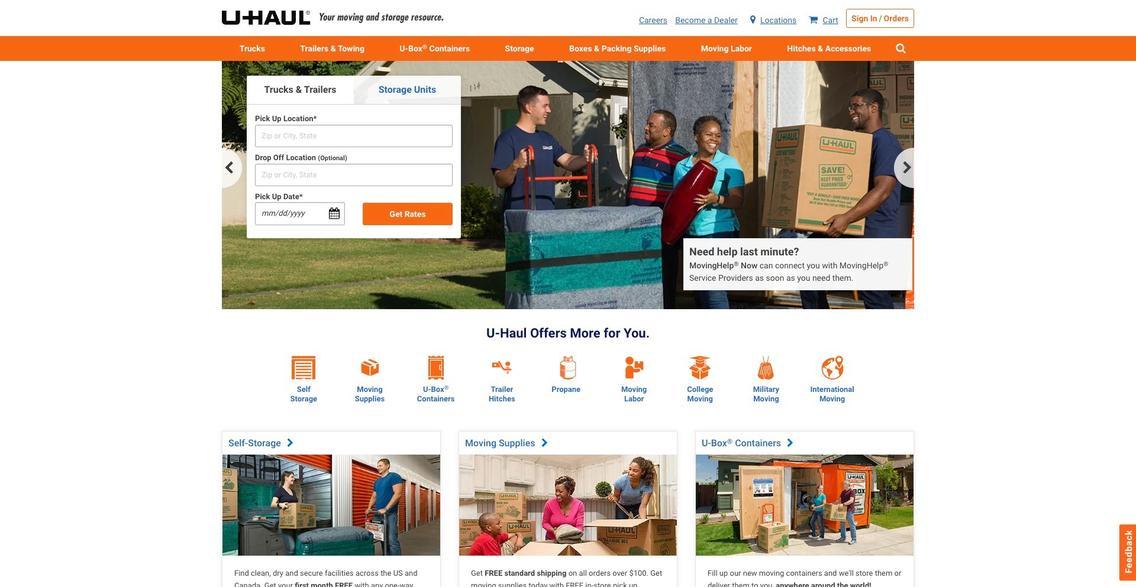 Task type: describe. For each thing, give the bounding box(es) containing it.
mm/dd/yyyy text field
[[255, 203, 345, 225]]

1 menu item from the left
[[222, 36, 283, 61]]

moving help service providers helping a family unload their u-haul moving truck image
[[222, 61, 914, 310]]

1 u-haul propane tank icon image from the left
[[556, 357, 580, 380]]

family loading a u-box container in their driveway image
[[696, 455, 914, 556]]

3 menu item from the left
[[488, 36, 552, 61]]

u-haul college moving icon image
[[688, 357, 712, 380]]



Task type: locate. For each thing, give the bounding box(es) containing it.
2 u-haul propane tank icon image from the left
[[560, 357, 576, 380]]

family loading u-haul boxes in their kitchen image
[[459, 455, 677, 556]]

2 menu item from the left
[[283, 36, 382, 61]]

u-haul moving labor icon image
[[622, 356, 646, 380], [624, 356, 644, 380]]

1 u-haul u-box container icon image from the left
[[424, 357, 448, 380]]

couple loading a storage unit at a u-haul facility image
[[223, 455, 440, 556]]

banner
[[0, 0, 1136, 61], [222, 61, 914, 315]]

u-haul propane tank icon image
[[556, 357, 580, 380], [560, 357, 576, 380]]

4 menu item from the left
[[552, 36, 684, 61]]

form
[[246, 113, 462, 230]]

Drop Off Location text field
[[255, 164, 453, 186]]

5 menu item from the left
[[684, 36, 770, 61]]

international moves icon image
[[821, 357, 844, 380]]

u-haul u-box container icon image
[[424, 357, 448, 380], [428, 357, 444, 380]]

menu item
[[222, 36, 283, 61], [283, 36, 382, 61], [488, 36, 552, 61], [552, 36, 684, 61], [684, 36, 770, 61], [770, 36, 889, 61]]

menu
[[222, 36, 914, 61]]

u-haul self-storage icon image
[[292, 357, 316, 380], [292, 357, 316, 380]]

tab list
[[247, 76, 461, 105]]

navigation
[[222, 148, 914, 188]]

6 menu item from the left
[[770, 36, 889, 61]]

2 u-haul u-box container icon image from the left
[[428, 357, 444, 380]]

Pick Up Location text field
[[255, 125, 453, 147]]

u-haul moving supplies box icon image
[[356, 357, 384, 380], [360, 359, 380, 378]]

2 u-haul moving labor icon image from the left
[[624, 356, 644, 380]]

1 u-haul moving labor icon image from the left
[[622, 356, 646, 380]]

military tags icon image
[[755, 357, 778, 380]]

u-haul trailer hitch icon image
[[488, 357, 516, 380], [506, 362, 511, 367]]



Task type: vqa. For each thing, say whether or not it's contained in the screenshot.
U-Haul Moving Supplies Box Icon
yes



